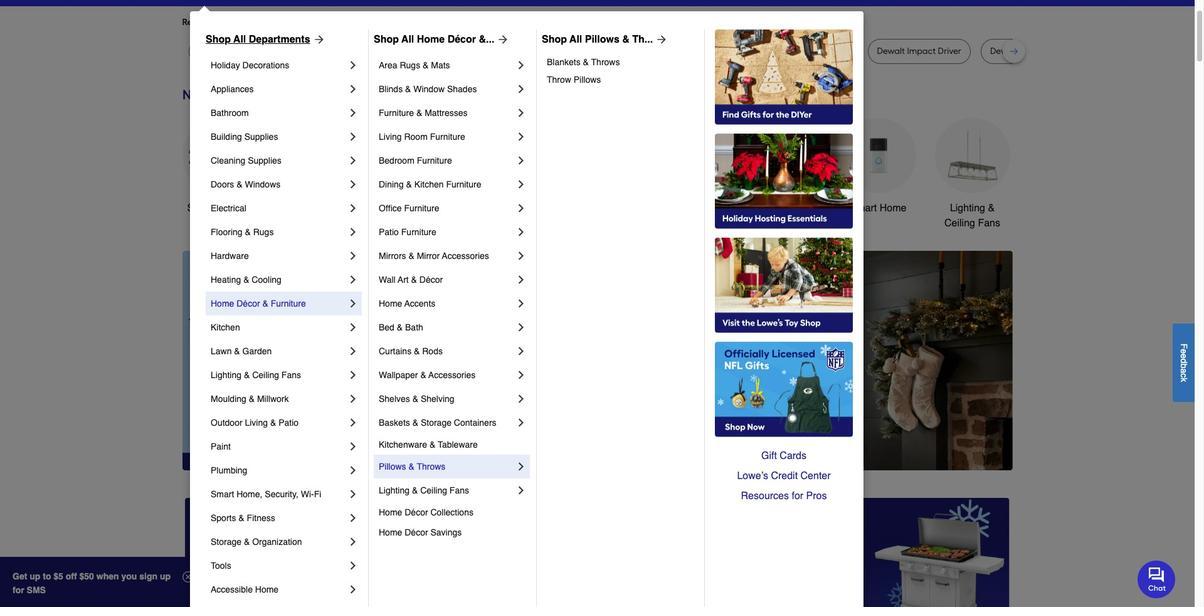 Task type: vqa. For each thing, say whether or not it's contained in the screenshot.
"Checkout" for Calculated in Checkout
no



Task type: describe. For each thing, give the bounding box(es) containing it.
storage & organization
[[211, 537, 302, 547]]

chevron right image for furniture & mattresses link
[[515, 107, 528, 119]]

furniture & mattresses link
[[379, 101, 515, 125]]

blinds & window shades link
[[379, 77, 515, 101]]

chevron right image for moulding & millwork
[[347, 393, 359, 405]]

all for home
[[402, 34, 414, 45]]

scroll to item #5 image
[[768, 448, 798, 453]]

electrical link
[[211, 196, 347, 220]]

decorations for holiday
[[243, 60, 289, 70]]

flooring & rugs
[[211, 227, 274, 237]]

1 vertical spatial living
[[245, 418, 268, 428]]

2 horizontal spatial lighting & ceiling fans link
[[935, 118, 1010, 231]]

living room furniture
[[379, 132, 465, 142]]

mirrors
[[379, 251, 406, 261]]

3 bit from the left
[[612, 46, 623, 56]]

& for "heating & cooling" link
[[243, 275, 249, 285]]

outdoor for outdoor living & patio
[[211, 418, 243, 428]]

chevron right image for the outdoor living & patio link
[[347, 417, 359, 429]]

chevron right image for dining & kitchen furniture
[[515, 178, 528, 191]]

lawn
[[211, 346, 232, 356]]

decorations for christmas
[[475, 218, 529, 229]]

1 horizontal spatial tools
[[396, 203, 420, 214]]

drill for dewalt drill bit
[[360, 46, 375, 56]]

shop all deals link
[[182, 118, 258, 216]]

recommended searches for you heading
[[182, 16, 1013, 29]]

0 horizontal spatial lighting & ceiling fans
[[211, 370, 301, 380]]

& for the bottom lighting & ceiling fans link
[[412, 486, 418, 496]]

blankets & throws
[[547, 57, 620, 67]]

heating
[[211, 275, 241, 285]]

1 horizontal spatial bathroom
[[763, 203, 806, 214]]

chevron right image for patio furniture link
[[515, 226, 528, 238]]

bit for dewalt drill bit set
[[1037, 46, 1048, 56]]

impact driver bit
[[500, 46, 567, 56]]

accessories inside "link"
[[429, 370, 476, 380]]

smart home, security, wi-fi link
[[211, 482, 347, 506]]

0 horizontal spatial lighting & ceiling fans link
[[211, 363, 347, 387]]

blinds & window shades
[[379, 84, 477, 94]]

shop for shop all pillows & th...
[[542, 34, 567, 45]]

chat invite button image
[[1138, 560, 1176, 598]]

furniture inside the bedroom furniture link
[[417, 156, 452, 166]]

area rugs & mats
[[379, 60, 450, 70]]

dewalt for dewalt impact driver
[[877, 46, 905, 56]]

bedroom furniture
[[379, 156, 452, 166]]

baskets & storage containers
[[379, 418, 497, 428]]

1 vertical spatial patio
[[279, 418, 299, 428]]

throws for blankets & throws
[[591, 57, 620, 67]]

doors & windows
[[211, 179, 281, 189]]

rods
[[422, 346, 443, 356]]

patio furniture
[[379, 227, 437, 237]]

furniture inside furniture & mattresses link
[[379, 108, 414, 118]]

chevron right image for bedroom furniture
[[515, 154, 528, 167]]

chevron right image for home accents link
[[515, 297, 528, 310]]

1 set from the left
[[625, 46, 638, 56]]

tableware
[[438, 440, 478, 450]]

chevron right image for doors & windows link
[[347, 178, 359, 191]]

0 vertical spatial patio
[[379, 227, 399, 237]]

deals
[[227, 203, 253, 214]]

holiday
[[211, 60, 240, 70]]

shop these last-minute gifts. $99 or less. quantities are limited and won't last. image
[[182, 251, 385, 470]]

a
[[1179, 368, 1189, 373]]

wall art & décor
[[379, 275, 443, 285]]

tools inside outdoor tools & equipment
[[693, 203, 717, 214]]

drill for dewalt drill bit set
[[1021, 46, 1035, 56]]

dewalt for dewalt drill
[[720, 46, 748, 56]]

chevron right image for electrical link
[[347, 202, 359, 215]]

& inside outdoor tools & equipment
[[720, 203, 726, 214]]

chevron right image for baskets & storage containers
[[515, 417, 528, 429]]

containers
[[454, 418, 497, 428]]

driver for impact driver
[[825, 46, 848, 56]]

moulding
[[211, 394, 246, 404]]

fans for the left lighting & ceiling fans link
[[282, 370, 301, 380]]

chevron right image for building supplies link
[[347, 130, 359, 143]]

smart home, security, wi-fi
[[211, 489, 321, 499]]

curtains
[[379, 346, 412, 356]]

impact for impact driver
[[794, 46, 823, 56]]

blankets & throws link
[[547, 53, 696, 71]]

75 percent off all artificial christmas trees, holiday lights and more. image
[[405, 251, 1013, 470]]

office furniture
[[379, 203, 439, 213]]

& for bed & bath link
[[397, 322, 403, 332]]

chevron right image for plumbing link
[[347, 464, 359, 477]]

dining & kitchen furniture link
[[379, 173, 515, 196]]

3 impact from the left
[[907, 46, 936, 56]]

holiday hosting essentials. image
[[715, 134, 853, 229]]

arrow right image for shop all pillows & th...
[[653, 33, 668, 46]]

shelves & shelving link
[[379, 387, 515, 411]]

shop
[[187, 203, 211, 214]]

&...
[[479, 34, 495, 45]]

shop all departments
[[206, 34, 310, 45]]

2 up from the left
[[160, 571, 171, 582]]

all for deals
[[213, 203, 224, 214]]

gift
[[762, 450, 777, 462]]

b
[[1179, 363, 1189, 368]]

new deals every day during 25 days of deals image
[[182, 84, 1013, 105]]

get up to $5 off $50 when you sign up for sms
[[13, 571, 171, 595]]

when
[[96, 571, 119, 582]]

more
[[321, 17, 342, 28]]

plumbing
[[211, 465, 247, 476]]

furniture & mattresses
[[379, 108, 468, 118]]

arrow left image
[[416, 361, 428, 373]]

flooring & rugs link
[[211, 220, 347, 244]]

throw pillows link
[[547, 71, 696, 88]]

cooling
[[252, 275, 282, 285]]

moulding & millwork
[[211, 394, 289, 404]]

1 vertical spatial pillows
[[574, 75, 601, 85]]

room
[[404, 132, 428, 142]]

pillows & throws
[[379, 462, 446, 472]]

bed & bath link
[[379, 316, 515, 339]]

chevron right image for sports & fitness
[[347, 512, 359, 524]]

cleaning supplies
[[211, 156, 282, 166]]

throws for pillows & throws
[[417, 462, 446, 472]]

smart for smart home
[[850, 203, 877, 214]]

savings
[[431, 528, 462, 538]]

bed
[[379, 322, 395, 332]]

throw pillows
[[547, 75, 601, 85]]

décor left &...
[[448, 34, 476, 45]]

décor for home décor & furniture
[[237, 299, 260, 309]]

shop all departments link
[[206, 32, 325, 47]]

home décor & furniture
[[211, 299, 306, 309]]

driver for impact driver bit
[[531, 46, 554, 56]]

& for "storage & organization" link
[[244, 537, 250, 547]]

0 horizontal spatial tools
[[211, 561, 231, 571]]

holiday decorations
[[211, 60, 289, 70]]

chevron right image for kitchen
[[347, 321, 359, 334]]

sign
[[139, 571, 157, 582]]

art
[[398, 275, 409, 285]]

chevron right image for paint
[[347, 440, 359, 453]]

home décor savings link
[[379, 523, 528, 543]]

wall
[[379, 275, 396, 285]]

mirror
[[417, 251, 440, 261]]

home,
[[237, 489, 263, 499]]

kitchen link
[[211, 316, 347, 339]]

sms
[[27, 585, 46, 595]]

resources
[[741, 491, 789, 502]]

drill for dewalt drill
[[750, 46, 765, 56]]

paint link
[[211, 435, 347, 459]]

1 up from the left
[[30, 571, 40, 582]]

1 vertical spatial tools link
[[211, 554, 347, 578]]

2 drill from the left
[[595, 46, 610, 56]]

$5
[[54, 571, 63, 582]]

décor for home décor collections
[[405, 508, 428, 518]]

& for sports & fitness link
[[239, 513, 244, 523]]

3 driver from the left
[[938, 46, 962, 56]]

& for kitchenware & tableware link
[[430, 440, 436, 450]]

flooring
[[211, 227, 243, 237]]

up to 30 percent off select grills and accessories. image
[[748, 498, 1010, 607]]

more suggestions for you link
[[321, 16, 433, 29]]

for left the pros
[[792, 491, 804, 502]]

lawn & garden link
[[211, 339, 347, 363]]

home décor collections link
[[379, 502, 528, 523]]

scroll to item #2 image
[[675, 448, 705, 453]]

wallpaper
[[379, 370, 418, 380]]

for up departments
[[283, 17, 295, 28]]

shop all pillows & th... link
[[542, 32, 668, 47]]

chevron right image for the left lighting & ceiling fans link
[[347, 369, 359, 381]]

outdoor living & patio
[[211, 418, 299, 428]]

ceiling inside lighting & ceiling fans
[[945, 218, 975, 229]]

recommended
[[182, 17, 243, 28]]

bit for dewalt drill bit
[[377, 46, 387, 56]]

& for lawn & garden "link"
[[234, 346, 240, 356]]

& for dining & kitchen furniture link
[[406, 179, 412, 189]]

chevron right image for appliances
[[347, 83, 359, 95]]

2 horizontal spatial lighting & ceiling fans
[[945, 203, 1001, 229]]

cards
[[780, 450, 807, 462]]

blinds
[[379, 84, 403, 94]]

supplies for cleaning supplies
[[248, 156, 282, 166]]

accessible
[[211, 585, 253, 595]]

chevron right image for pillows & throws
[[515, 460, 528, 473]]

arrow right image
[[310, 33, 325, 46]]



Task type: locate. For each thing, give the bounding box(es) containing it.
0 vertical spatial living
[[379, 132, 402, 142]]

pillows & throws link
[[379, 455, 515, 479]]

chevron right image for hardware
[[347, 250, 359, 262]]

home décor collections
[[379, 508, 474, 518]]

2 vertical spatial ceiling
[[420, 486, 447, 496]]

mirrors & mirror accessories link
[[379, 244, 515, 268]]

curtains & rods
[[379, 346, 443, 356]]

3 shop from the left
[[542, 34, 567, 45]]

ceiling for the bottom lighting & ceiling fans link
[[420, 486, 447, 496]]

1 vertical spatial kitchen
[[211, 322, 240, 332]]

décor down the home décor collections
[[405, 528, 428, 538]]

1 e from the top
[[1179, 349, 1189, 354]]

0 vertical spatial outdoor
[[654, 203, 691, 214]]

0 horizontal spatial ceiling
[[252, 370, 279, 380]]

1 horizontal spatial outdoor
[[654, 203, 691, 214]]

fi
[[314, 489, 321, 499]]

scroll to item #4 element
[[735, 447, 768, 454]]

lowe's credit center
[[737, 470, 831, 482]]

rugs right area
[[400, 60, 420, 70]]

2 horizontal spatial impact
[[907, 46, 936, 56]]

shop down more suggestions for you link
[[374, 34, 399, 45]]

home accents link
[[379, 292, 515, 316]]

scroll to item #3 image
[[705, 448, 735, 453]]

shop
[[206, 34, 231, 45], [374, 34, 399, 45], [542, 34, 567, 45]]

1 horizontal spatial rugs
[[400, 60, 420, 70]]

chevron right image for the home décor & furniture link
[[347, 297, 359, 310]]

lighting
[[950, 203, 985, 214], [211, 370, 242, 380], [379, 486, 410, 496]]

2 horizontal spatial shop
[[542, 34, 567, 45]]

chevron right image for the accessible home link
[[347, 583, 359, 596]]

kitchen up lawn
[[211, 322, 240, 332]]

electrical
[[211, 203, 246, 213]]

2 horizontal spatial ceiling
[[945, 218, 975, 229]]

dewalt for dewalt drill bit set
[[990, 46, 1018, 56]]

2 horizontal spatial fans
[[978, 218, 1001, 229]]

4 drill from the left
[[1021, 46, 1035, 56]]

baskets
[[379, 418, 410, 428]]

wallpaper & accessories link
[[379, 363, 515, 387]]

accessible home
[[211, 585, 279, 595]]

None search field
[[467, 0, 810, 8]]

office furniture link
[[379, 196, 515, 220]]

furniture down the bedroom furniture link
[[446, 179, 481, 189]]

lighting & ceiling fans link
[[935, 118, 1010, 231], [211, 363, 347, 387], [379, 479, 515, 502]]

up left to
[[30, 571, 40, 582]]

throws down "kitchenware & tableware"
[[417, 462, 446, 472]]

0 vertical spatial smart
[[850, 203, 877, 214]]

1 vertical spatial storage
[[211, 537, 242, 547]]

smart
[[850, 203, 877, 214], [211, 489, 234, 499]]

1 horizontal spatial decorations
[[475, 218, 529, 229]]

all up blankets & throws
[[570, 34, 582, 45]]

pillows
[[585, 34, 620, 45], [574, 75, 601, 85], [379, 462, 406, 472]]

patio down office
[[379, 227, 399, 237]]

1 horizontal spatial set
[[1050, 46, 1063, 56]]

supplies for building supplies
[[244, 132, 278, 142]]

wi-
[[301, 489, 314, 499]]

1 horizontal spatial fans
[[450, 486, 469, 496]]

outdoor up equipment
[[654, 203, 691, 214]]

& for the left lighting & ceiling fans link
[[244, 370, 250, 380]]

0 horizontal spatial living
[[245, 418, 268, 428]]

3 drill from the left
[[750, 46, 765, 56]]

kitchenware
[[379, 440, 427, 450]]

k
[[1179, 378, 1189, 382]]

furniture inside patio furniture link
[[401, 227, 437, 237]]

0 vertical spatial tools link
[[370, 118, 446, 216]]

2 vertical spatial lighting
[[379, 486, 410, 496]]

for down the get at bottom left
[[13, 585, 24, 595]]

chevron right image
[[515, 59, 528, 72], [347, 83, 359, 95], [515, 83, 528, 95], [347, 107, 359, 119], [515, 154, 528, 167], [515, 178, 528, 191], [347, 250, 359, 262], [515, 250, 528, 262], [347, 274, 359, 286], [347, 321, 359, 334], [347, 393, 359, 405], [515, 393, 528, 405], [515, 417, 528, 429], [347, 440, 359, 453], [515, 460, 528, 473], [347, 488, 359, 501], [347, 512, 359, 524], [347, 536, 359, 548]]

building supplies link
[[211, 125, 347, 149]]

you up shop all home décor &...
[[408, 17, 423, 28]]

furniture up kitchen link
[[271, 299, 306, 309]]

arrow right image
[[495, 33, 510, 46], [653, 33, 668, 46], [990, 361, 1002, 373]]

& for pillows & throws link
[[409, 462, 415, 472]]

chevron right image for flooring & rugs link
[[347, 226, 359, 238]]

1 vertical spatial lighting & ceiling fans
[[211, 370, 301, 380]]

1 shop from the left
[[206, 34, 231, 45]]

0 horizontal spatial decorations
[[243, 60, 289, 70]]

dewalt drill bit set
[[990, 46, 1063, 56]]

1 horizontal spatial driver
[[825, 46, 848, 56]]

& for the baskets & storage containers link
[[413, 418, 418, 428]]

chevron right image for the holiday decorations link
[[347, 59, 359, 72]]

0 vertical spatial accessories
[[442, 251, 489, 261]]

storage
[[421, 418, 452, 428], [211, 537, 242, 547]]

arrow right image inside shop all home décor &... link
[[495, 33, 510, 46]]

0 horizontal spatial kitchen
[[211, 322, 240, 332]]

decorations down christmas
[[475, 218, 529, 229]]

all for departments
[[233, 34, 246, 45]]

décor for home décor savings
[[405, 528, 428, 538]]

2 vertical spatial pillows
[[379, 462, 406, 472]]

for inside get up to $5 off $50 when you sign up for sms
[[13, 585, 24, 595]]

all
[[233, 34, 246, 45], [402, 34, 414, 45], [570, 34, 582, 45], [213, 203, 224, 214]]

chevron right image for mirrors & mirror accessories
[[515, 250, 528, 262]]

furniture up dining & kitchen furniture
[[417, 156, 452, 166]]

1 vertical spatial lighting & ceiling fans link
[[211, 363, 347, 387]]

0 horizontal spatial outdoor
[[211, 418, 243, 428]]

sports & fitness
[[211, 513, 275, 523]]

dewalt
[[330, 46, 358, 56], [720, 46, 748, 56], [877, 46, 905, 56], [990, 46, 1018, 56]]

recommended searches for you
[[182, 17, 311, 28]]

& for blankets & throws link
[[583, 57, 589, 67]]

all inside shop all deals link
[[213, 203, 224, 214]]

lighting for the left lighting & ceiling fans link
[[211, 370, 242, 380]]

christmas decorations link
[[465, 118, 540, 231]]

chevron right image for wallpaper & accessories "link"
[[515, 369, 528, 381]]

all inside shop all home décor &... link
[[402, 34, 414, 45]]

storage up "kitchenware & tableware"
[[421, 418, 452, 428]]

searches
[[245, 17, 281, 28]]

shelving
[[421, 394, 455, 404]]

& for shelves & shelving "link"
[[413, 394, 418, 404]]

1 vertical spatial ceiling
[[252, 370, 279, 380]]

0 horizontal spatial bathroom
[[211, 108, 249, 118]]

supplies inside building supplies link
[[244, 132, 278, 142]]

1 horizontal spatial up
[[160, 571, 171, 582]]

1 vertical spatial fans
[[282, 370, 301, 380]]

0 horizontal spatial you
[[296, 17, 311, 28]]

chevron right image for the bottom lighting & ceiling fans link
[[515, 484, 528, 497]]

1 impact from the left
[[500, 46, 529, 56]]

2 e from the top
[[1179, 354, 1189, 359]]

0 horizontal spatial smart
[[211, 489, 234, 499]]

1 vertical spatial throws
[[417, 462, 446, 472]]

you for more suggestions for you
[[408, 17, 423, 28]]

chevron right image for cleaning supplies link
[[347, 154, 359, 167]]

1 horizontal spatial arrow right image
[[653, 33, 668, 46]]

pillows down blankets & throws
[[574, 75, 601, 85]]

3 dewalt from the left
[[877, 46, 905, 56]]

0 horizontal spatial tools link
[[211, 554, 347, 578]]

shop all home décor &... link
[[374, 32, 510, 47]]

dining
[[379, 179, 404, 189]]

2 driver from the left
[[825, 46, 848, 56]]

shop up impact driver bit
[[542, 34, 567, 45]]

1 horizontal spatial lighting
[[379, 486, 410, 496]]

outdoor tools & equipment
[[654, 203, 726, 229]]

2 horizontal spatial arrow right image
[[990, 361, 1002, 373]]

living down moulding & millwork
[[245, 418, 268, 428]]

throw
[[547, 75, 571, 85]]

chevron right image for living room furniture "link"
[[515, 130, 528, 143]]

2 horizontal spatial driver
[[938, 46, 962, 56]]

1 horizontal spatial smart
[[850, 203, 877, 214]]

bit for impact driver bit
[[556, 46, 567, 56]]

0 horizontal spatial impact
[[500, 46, 529, 56]]

& for mirrors & mirror accessories link at top
[[409, 251, 415, 261]]

1 vertical spatial decorations
[[475, 218, 529, 229]]

f
[[1179, 343, 1189, 349]]

credit
[[771, 470, 798, 482]]

outdoor down moulding
[[211, 418, 243, 428]]

outdoor inside outdoor tools & equipment
[[654, 203, 691, 214]]

chevron right image
[[347, 59, 359, 72], [515, 107, 528, 119], [347, 130, 359, 143], [515, 130, 528, 143], [347, 154, 359, 167], [347, 178, 359, 191], [347, 202, 359, 215], [515, 202, 528, 215], [347, 226, 359, 238], [515, 226, 528, 238], [515, 274, 528, 286], [347, 297, 359, 310], [515, 297, 528, 310], [515, 321, 528, 334], [347, 345, 359, 358], [515, 345, 528, 358], [347, 369, 359, 381], [515, 369, 528, 381], [347, 417, 359, 429], [347, 464, 359, 477], [515, 484, 528, 497], [347, 560, 359, 572], [347, 583, 359, 596]]

lighting inside lighting & ceiling fans
[[950, 203, 985, 214]]

0 horizontal spatial arrow right image
[[495, 33, 510, 46]]

chevron right image for bathroom
[[347, 107, 359, 119]]

0 vertical spatial fans
[[978, 218, 1001, 229]]

2 dewalt from the left
[[720, 46, 748, 56]]

0 horizontal spatial driver
[[531, 46, 554, 56]]

0 horizontal spatial lighting
[[211, 370, 242, 380]]

furniture inside office furniture link
[[404, 203, 439, 213]]

shop all deals
[[187, 203, 253, 214]]

living up bedroom
[[379, 132, 402, 142]]

furniture inside dining & kitchen furniture link
[[446, 179, 481, 189]]

0 vertical spatial throws
[[591, 57, 620, 67]]

1 vertical spatial lighting
[[211, 370, 242, 380]]

outdoor for outdoor tools & equipment
[[654, 203, 691, 214]]

1 driver from the left
[[531, 46, 554, 56]]

shop for shop all home décor &...
[[374, 34, 399, 45]]

fitness
[[247, 513, 275, 523]]

paint
[[211, 442, 231, 452]]

1 horizontal spatial storage
[[421, 418, 452, 428]]

supplies inside cleaning supplies link
[[248, 156, 282, 166]]

tools up equipment
[[693, 203, 717, 214]]

lowe's
[[737, 470, 768, 482]]

shelves
[[379, 394, 410, 404]]

1 vertical spatial smart
[[211, 489, 234, 499]]

0 vertical spatial supplies
[[244, 132, 278, 142]]

all up area rugs & mats
[[402, 34, 414, 45]]

chevron right image for blinds & window shades
[[515, 83, 528, 95]]

2 vertical spatial lighting & ceiling fans
[[379, 486, 469, 496]]

patio furniture link
[[379, 220, 515, 244]]

& for flooring & rugs link
[[245, 227, 251, 237]]

furniture inside the home décor & furniture link
[[271, 299, 306, 309]]

all down recommended searches for you
[[233, 34, 246, 45]]

1 vertical spatial supplies
[[248, 156, 282, 166]]

hardware
[[211, 251, 249, 261]]

1 vertical spatial bathroom
[[763, 203, 806, 214]]

e up b
[[1179, 354, 1189, 359]]

1 dewalt from the left
[[330, 46, 358, 56]]

& inside "link"
[[421, 370, 426, 380]]

all inside shop all pillows & th... link
[[570, 34, 582, 45]]

chevron right image for smart home, security, wi-fi
[[347, 488, 359, 501]]

supplies up cleaning supplies
[[244, 132, 278, 142]]

e up d
[[1179, 349, 1189, 354]]

fans for the bottom lighting & ceiling fans link
[[450, 486, 469, 496]]

impact for impact driver bit
[[500, 46, 529, 56]]

2 shop from the left
[[374, 34, 399, 45]]

0 horizontal spatial bathroom link
[[211, 101, 347, 125]]

dewalt drill
[[720, 46, 765, 56]]

& for doors & windows link
[[237, 179, 243, 189]]

1 horizontal spatial living
[[379, 132, 402, 142]]

supplies up the windows
[[248, 156, 282, 166]]

0 horizontal spatial fans
[[282, 370, 301, 380]]

up to 35 percent off select small appliances. image
[[467, 498, 728, 607]]

2 bit from the left
[[556, 46, 567, 56]]

for
[[283, 17, 295, 28], [395, 17, 406, 28], [792, 491, 804, 502], [13, 585, 24, 595]]

lighting for the bottom lighting & ceiling fans link
[[379, 486, 410, 496]]

arrow right image inside shop all pillows & th... link
[[653, 33, 668, 46]]

kitchen
[[415, 179, 444, 189], [211, 322, 240, 332]]

living inside "link"
[[379, 132, 402, 142]]

0 horizontal spatial up
[[30, 571, 40, 582]]

1 horizontal spatial ceiling
[[420, 486, 447, 496]]

kitchen down bedroom furniture at the top
[[415, 179, 444, 189]]

2 vertical spatial lighting & ceiling fans link
[[379, 479, 515, 502]]

chevron right image for lawn & garden "link"
[[347, 345, 359, 358]]

0 vertical spatial ceiling
[[945, 218, 975, 229]]

mirrors & mirror accessories
[[379, 251, 489, 261]]

center
[[801, 470, 831, 482]]

1 horizontal spatial shop
[[374, 34, 399, 45]]

1 horizontal spatial lighting & ceiling fans
[[379, 486, 469, 496]]

furniture down blinds
[[379, 108, 414, 118]]

2 set from the left
[[1050, 46, 1063, 56]]

furniture up 'mirror'
[[401, 227, 437, 237]]

patio
[[379, 227, 399, 237], [279, 418, 299, 428]]

pillows down kitchenware
[[379, 462, 406, 472]]

0 vertical spatial lighting
[[950, 203, 985, 214]]

0 horizontal spatial set
[[625, 46, 638, 56]]

1 horizontal spatial tools link
[[370, 118, 446, 216]]

chevron right image for bed & bath link
[[515, 321, 528, 334]]

for right suggestions
[[395, 17, 406, 28]]

1 horizontal spatial kitchen
[[415, 179, 444, 189]]

1 horizontal spatial impact
[[794, 46, 823, 56]]

chevron right image for wall art & décor link
[[515, 274, 528, 286]]

1 horizontal spatial you
[[408, 17, 423, 28]]

ceiling
[[945, 218, 975, 229], [252, 370, 279, 380], [420, 486, 447, 496]]

building
[[211, 132, 242, 142]]

4 bit from the left
[[1037, 46, 1048, 56]]

0 horizontal spatial rugs
[[253, 227, 274, 237]]

chevron right image for storage & organization
[[347, 536, 359, 548]]

& for wallpaper & accessories "link"
[[421, 370, 426, 380]]

smart for smart home, security, wi-fi
[[211, 489, 234, 499]]

chevron right image for office furniture link
[[515, 202, 528, 215]]

visit the lowe's toy shop. image
[[715, 238, 853, 333]]

accessories up shelves & shelving "link"
[[429, 370, 476, 380]]

1 horizontal spatial bathroom link
[[747, 118, 822, 216]]

departments
[[249, 34, 310, 45]]

pros
[[806, 491, 827, 502]]

chevron right image for heating & cooling
[[347, 274, 359, 286]]

chevron right image for curtains & rods link
[[515, 345, 528, 358]]

up right the sign on the bottom left of the page
[[160, 571, 171, 582]]

f e e d b a c k button
[[1173, 323, 1195, 402]]

chevron right image for area rugs & mats
[[515, 59, 528, 72]]

dewalt for dewalt drill bit
[[330, 46, 358, 56]]

& for furniture & mattresses link
[[416, 108, 422, 118]]

1 horizontal spatial throws
[[591, 57, 620, 67]]

fans inside lighting & ceiling fans
[[978, 218, 1001, 229]]

0 horizontal spatial storage
[[211, 537, 242, 547]]

all right shop
[[213, 203, 224, 214]]

2 vertical spatial fans
[[450, 486, 469, 496]]

accessories up wall art & décor link
[[442, 251, 489, 261]]

cleaning
[[211, 156, 245, 166]]

1 you from the left
[[296, 17, 311, 28]]

0 vertical spatial bathroom
[[211, 108, 249, 118]]

patio up paint link
[[279, 418, 299, 428]]

resources for pros link
[[715, 486, 853, 506]]

all for pillows
[[570, 34, 582, 45]]

0 vertical spatial lighting & ceiling fans
[[945, 203, 1001, 229]]

shades
[[447, 84, 477, 94]]

gift cards link
[[715, 446, 853, 466]]

& for moulding & millwork link
[[249, 394, 255, 404]]

ceiling for the left lighting & ceiling fans link
[[252, 370, 279, 380]]

furniture up the bedroom furniture link
[[430, 132, 465, 142]]

accessories
[[442, 251, 489, 261], [429, 370, 476, 380]]

sports
[[211, 513, 236, 523]]

2 impact from the left
[[794, 46, 823, 56]]

pillows down the recommended searches for you heading
[[585, 34, 620, 45]]

up
[[30, 571, 40, 582], [160, 571, 171, 582]]

1 horizontal spatial patio
[[379, 227, 399, 237]]

& for blinds & window shades link in the left of the page
[[405, 84, 411, 94]]

1 drill from the left
[[360, 46, 375, 56]]

get up to 2 free select tools or batteries when you buy 1 with select purchases. image
[[185, 498, 447, 607]]

2 horizontal spatial lighting
[[950, 203, 985, 214]]

all inside shop all departments link
[[233, 34, 246, 45]]

windows
[[245, 179, 281, 189]]

furniture inside living room furniture "link"
[[430, 132, 465, 142]]

0 vertical spatial decorations
[[243, 60, 289, 70]]

smart home link
[[841, 118, 916, 216]]

shop down recommended at the left of the page
[[206, 34, 231, 45]]

decorations down shop all departments link
[[243, 60, 289, 70]]

storage down sports
[[211, 537, 242, 547]]

driver
[[531, 46, 554, 56], [825, 46, 848, 56], [938, 46, 962, 56]]

tools up the patio furniture
[[396, 203, 420, 214]]

kitchenware & tableware link
[[379, 435, 528, 455]]

décor up home décor savings
[[405, 508, 428, 518]]

2 horizontal spatial tools
[[693, 203, 717, 214]]

chevron right image for shelves & shelving
[[515, 393, 528, 405]]

tools up accessible
[[211, 561, 231, 571]]

1 vertical spatial rugs
[[253, 227, 274, 237]]

rugs down electrical link
[[253, 227, 274, 237]]

throws down drill bit set
[[591, 57, 620, 67]]

0 vertical spatial pillows
[[585, 34, 620, 45]]

heating & cooling
[[211, 275, 282, 285]]

you up arrow right icon
[[296, 17, 311, 28]]

1 vertical spatial accessories
[[429, 370, 476, 380]]

4 dewalt from the left
[[990, 46, 1018, 56]]

décor down heating & cooling
[[237, 299, 260, 309]]

c
[[1179, 373, 1189, 378]]

0 vertical spatial rugs
[[400, 60, 420, 70]]

resources for pros
[[741, 491, 827, 502]]

décor down the mirrors & mirror accessories
[[420, 275, 443, 285]]

you for recommended searches for you
[[296, 17, 311, 28]]

0 horizontal spatial throws
[[417, 462, 446, 472]]

bedroom furniture link
[[379, 149, 515, 173]]

moulding & millwork link
[[211, 387, 347, 411]]

0 horizontal spatial shop
[[206, 34, 231, 45]]

shop for shop all departments
[[206, 34, 231, 45]]

0 vertical spatial storage
[[421, 418, 452, 428]]

throws
[[591, 57, 620, 67], [417, 462, 446, 472]]

home décor savings
[[379, 528, 462, 538]]

0 vertical spatial lighting & ceiling fans link
[[935, 118, 1010, 231]]

& for curtains & rods link
[[414, 346, 420, 356]]

find gifts for the diyer. image
[[715, 29, 853, 125]]

kitchenware & tableware
[[379, 440, 478, 450]]

doors & windows link
[[211, 173, 347, 196]]

arrow right image for shop all home décor &...
[[495, 33, 510, 46]]

0 vertical spatial kitchen
[[415, 179, 444, 189]]

furniture down dining & kitchen furniture
[[404, 203, 439, 213]]

organization
[[252, 537, 302, 547]]

1 vertical spatial outdoor
[[211, 418, 243, 428]]

1 bit from the left
[[377, 46, 387, 56]]

officially licensed n f l gifts. shop now. image
[[715, 342, 853, 437]]

& inside lighting & ceiling fans
[[988, 203, 995, 214]]

2 you from the left
[[408, 17, 423, 28]]



